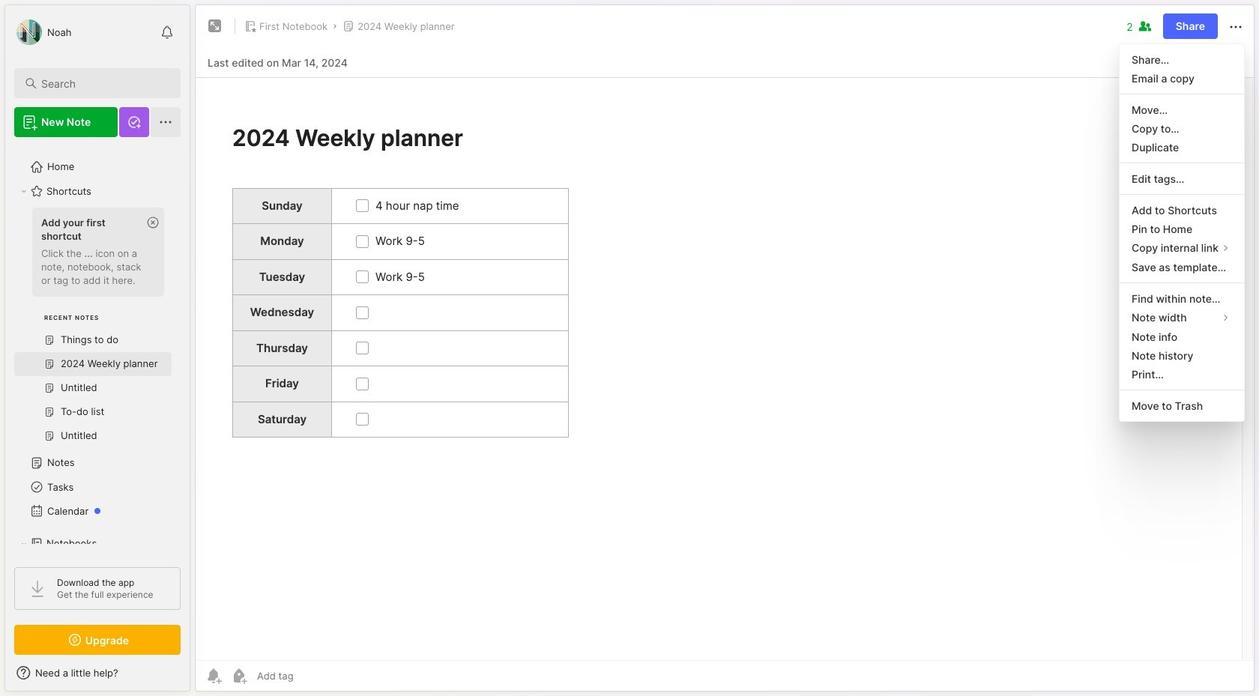 Task type: vqa. For each thing, say whether or not it's contained in the screenshot.
search field
yes



Task type: locate. For each thing, give the bounding box(es) containing it.
expand note image
[[206, 17, 224, 35]]

group
[[14, 203, 172, 457]]

none search field inside main element
[[41, 74, 167, 92]]

tree inside main element
[[5, 146, 190, 685]]

tree
[[5, 146, 190, 685]]

Add tag field
[[256, 670, 369, 683]]

None search field
[[41, 74, 167, 92]]

add a reminder image
[[205, 667, 223, 685]]

Search text field
[[41, 76, 167, 91]]

Account field
[[14, 17, 72, 47]]

main element
[[0, 0, 195, 697]]

Note Editor text field
[[196, 77, 1255, 661]]

click to collapse image
[[189, 669, 201, 687]]

note window element
[[195, 4, 1255, 696]]

group inside main element
[[14, 203, 172, 457]]



Task type: describe. For each thing, give the bounding box(es) containing it.
Note width field
[[1120, 308, 1245, 328]]

add tag image
[[230, 667, 248, 685]]

WHAT'S NEW field
[[5, 661, 190, 685]]

expand notebooks image
[[19, 540, 28, 549]]

dropdown list menu
[[1120, 50, 1245, 415]]

more actions image
[[1228, 18, 1246, 36]]

Copy internal link field
[[1120, 238, 1245, 258]]

More actions field
[[1228, 17, 1246, 36]]



